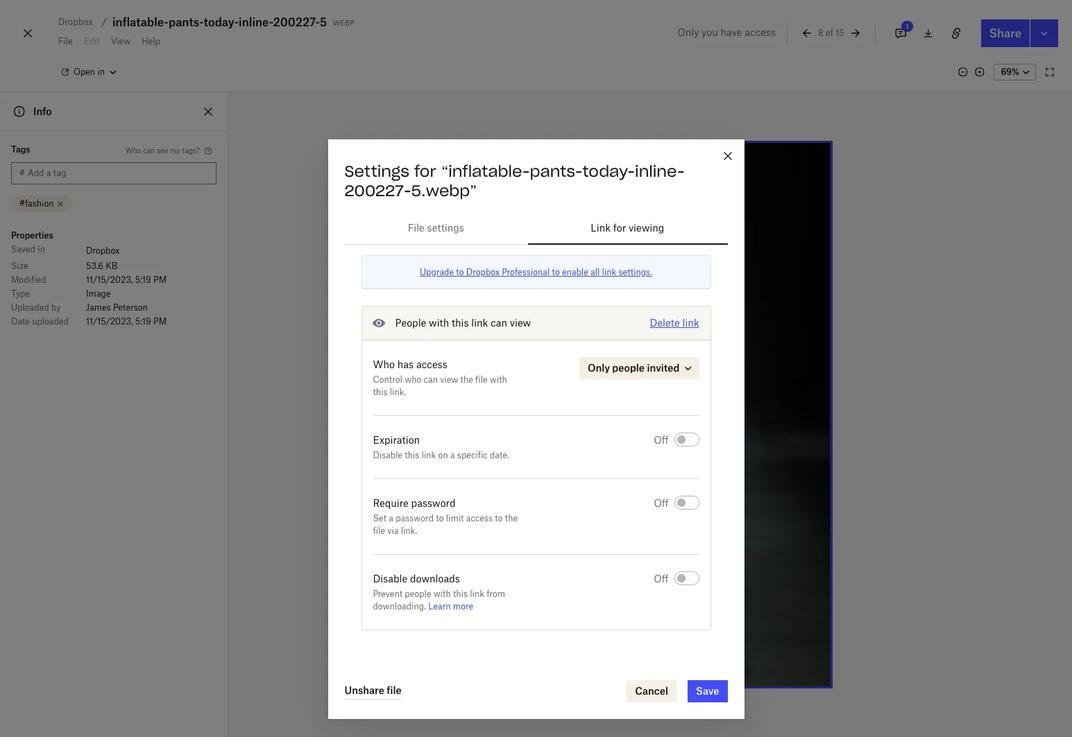 Task type: locate. For each thing, give the bounding box(es) containing it.
this up more on the left bottom
[[453, 589, 468, 599]]

only inside popup button
[[588, 362, 610, 374]]

1 vertical spatial 11/15/2023,
[[86, 317, 133, 327]]

1 vertical spatial 5:19
[[135, 317, 151, 327]]

can down professional
[[491, 317, 507, 329]]

1 5:19 from the top
[[135, 275, 151, 285]]

0 vertical spatial only
[[678, 26, 699, 38]]

4 jpg from the top
[[785, 568, 798, 577]]

password
[[411, 497, 456, 509], [396, 513, 434, 524]]

0 vertical spatial for
[[414, 161, 437, 181]]

11/15/2023, 5:19 pm down the kb
[[86, 275, 167, 285]]

None field
[[0, 0, 107, 15]]

only you have access
[[678, 26, 776, 38]]

delete
[[650, 317, 680, 329]]

inline- left 5
[[239, 15, 273, 29]]

file settings tab
[[345, 211, 528, 245]]

uploaded to for microsoft_pride_21_neutrois.jpg
[[809, 528, 849, 537]]

unshare
[[345, 685, 384, 697]]

link. right via
[[401, 526, 417, 536]]

2 vertical spatial off
[[654, 573, 669, 585]]

1 11/15/2023, from the top
[[86, 275, 133, 285]]

200227- up file
[[345, 181, 411, 200]]

saved in
[[11, 244, 45, 255]]

5 uploaded to from the top
[[809, 610, 849, 618]]

link. down control
[[390, 387, 406, 397]]

1 horizontal spatial people
[[612, 362, 645, 374]]

1 horizontal spatial for
[[613, 222, 626, 234]]

2 horizontal spatial file
[[475, 374, 488, 385]]

link. inside who has access control who can view the file with this link.
[[390, 387, 406, 397]]

11/15/2023, down james peterson
[[86, 317, 133, 327]]

uploads alert
[[748, 384, 1055, 738]]

0 vertical spatial a
[[450, 450, 455, 461]]

3 jpg from the top
[[785, 528, 798, 536]]

access inside require password set a password to limit access to the file via link.
[[466, 513, 493, 524]]

date
[[11, 317, 30, 327]]

link up who has access control who can view the file with this link.
[[472, 317, 488, 329]]

1 row from the top
[[11, 243, 217, 260]]

save
[[696, 685, 719, 697]]

jpg for microsoft_pride_21_demisexual.jpg
[[785, 446, 798, 454]]

jpg down the uploads
[[785, 446, 798, 454]]

tab list containing file settings
[[345, 211, 728, 245]]

in
[[38, 244, 45, 255]]

2 vertical spatial with
[[434, 589, 451, 599]]

a right set
[[389, 513, 394, 524]]

uploaded to for microsoft_pride_21_pansexual.jpg
[[809, 651, 849, 659]]

uploaded
[[11, 303, 49, 313], [809, 446, 841, 455], [809, 487, 841, 496], [809, 528, 841, 537], [809, 569, 841, 577], [809, 610, 841, 618], [809, 651, 841, 659]]

0 vertical spatial can
[[143, 146, 155, 155]]

1 pm from the top
[[153, 275, 167, 285]]

6 row from the top
[[11, 315, 217, 329]]

row
[[11, 243, 217, 260], [11, 260, 217, 273], [11, 273, 217, 287], [11, 287, 217, 301], [11, 301, 217, 315], [11, 315, 217, 329]]

0 horizontal spatial file
[[373, 526, 385, 536]]

11/15/2023, 5:19 pm for peterson
[[86, 317, 167, 327]]

a right on
[[450, 450, 455, 461]]

uploaded down microsoft_pride_21_intersex.jpg
[[809, 610, 841, 618]]

this inside who has access control who can view the file with this link.
[[373, 387, 388, 397]]

0 horizontal spatial only
[[588, 362, 610, 374]]

for for link
[[613, 222, 626, 234]]

to down microsoft_pride_21_bisexual.jpg
[[843, 487, 849, 496]]

only
[[678, 26, 699, 38], [588, 362, 610, 374]]

uploaded down type
[[11, 303, 49, 313]]

settings for "inflatable-pants-today-inline- 200227-5.webp"
[[345, 161, 685, 200]]

for right settings
[[414, 161, 437, 181]]

0 vertical spatial file
[[475, 374, 488, 385]]

to down microsoft_pride_21_intersex.jpg
[[843, 610, 849, 618]]

0 horizontal spatial the
[[461, 374, 473, 385]]

from
[[487, 589, 505, 599]]

this
[[452, 317, 469, 329], [373, 387, 388, 397], [405, 450, 420, 461], [453, 589, 468, 599]]

1 vertical spatial for
[[613, 222, 626, 234]]

password up limit
[[411, 497, 456, 509]]

with up learn
[[434, 589, 451, 599]]

for
[[414, 161, 437, 181], [613, 222, 626, 234]]

uploaded to for microsoft_pride_21_intersex.jpg
[[809, 610, 849, 618]]

0 horizontal spatial who
[[126, 146, 141, 155]]

0 vertical spatial today-
[[204, 15, 239, 29]]

for inside tab
[[613, 222, 626, 234]]

200227- left webp
[[273, 15, 320, 29]]

2 uploaded to from the top
[[809, 487, 849, 496]]

row containing modified
[[11, 273, 217, 287]]

2 5:19 from the top
[[135, 317, 151, 327]]

this inside expiration disable this link on a specific date.
[[405, 450, 420, 461]]

can left see
[[143, 146, 155, 155]]

1 vertical spatial pants-
[[530, 161, 583, 181]]

0 vertical spatial people
[[612, 362, 645, 374]]

upload complete image for microsoft_pride_21_bisexual.jpg
[[760, 470, 777, 487]]

upload complete image for microsoft_pride_21_pride_flag.jpg
[[760, 552, 777, 568]]

link left on
[[422, 450, 436, 461]]

4 uploaded to from the top
[[809, 569, 849, 577]]

to right limit
[[495, 513, 503, 524]]

1 vertical spatial who
[[373, 359, 395, 370]]

people
[[395, 317, 426, 329]]

learn more
[[428, 601, 473, 612]]

6 uploaded to from the top
[[809, 651, 849, 659]]

1 horizontal spatial dropbox
[[466, 267, 500, 277]]

uploaded for microsoft_pride_21_demisexual.jpg
[[809, 446, 841, 455]]

upload complete image for microsoft_pride_21_demisexual.jpg
[[760, 429, 777, 446]]

0 horizontal spatial access
[[416, 359, 447, 370]]

date.
[[490, 450, 509, 461]]

1 horizontal spatial who
[[373, 359, 395, 370]]

0 vertical spatial dropbox
[[86, 246, 120, 256]]

2 row from the top
[[11, 260, 217, 273]]

this right people
[[452, 317, 469, 329]]

1 vertical spatial view
[[440, 374, 458, 385]]

require password set a password to limit access to the file via link.
[[373, 497, 518, 536]]

1 vertical spatial access
[[416, 359, 447, 370]]

1 jpg from the top
[[785, 446, 798, 454]]

1 horizontal spatial 200227-
[[345, 181, 411, 200]]

microsoft_pride_21_neutrois.jpg
[[782, 512, 912, 523]]

file
[[408, 222, 425, 234]]

disable
[[373, 450, 403, 461], [373, 573, 408, 585]]

uploaded down microsoft_pride_21_pride_flag.jpg
[[809, 569, 841, 577]]

people inside prevent people with this link from downloading.
[[405, 589, 431, 599]]

uploads
[[760, 397, 805, 411]]

0 horizontal spatial inline-
[[239, 15, 273, 29]]

1 vertical spatial 200227-
[[345, 181, 411, 200]]

1 vertical spatial with
[[490, 374, 507, 385]]

password up via
[[396, 513, 434, 524]]

specific
[[457, 450, 488, 461]]

1 vertical spatial dropbox
[[466, 267, 500, 277]]

link right all
[[602, 267, 617, 277]]

uploaded to down microsoft_pride_21_intersex.jpg
[[809, 610, 849, 618]]

row up james peterson
[[11, 287, 217, 301]]

settings for "inflatable-pants-today-inline-200227-5.webp" dialog
[[328, 139, 744, 719]]

dropbox left professional
[[466, 267, 500, 277]]

file right unshare
[[387, 685, 402, 697]]

jpg
[[785, 446, 798, 454], [785, 487, 798, 495], [785, 528, 798, 536], [785, 568, 798, 577], [785, 609, 798, 618], [785, 650, 798, 659]]

settings
[[427, 222, 464, 234]]

0 vertical spatial with
[[429, 317, 449, 329]]

1 horizontal spatial inline-
[[635, 161, 685, 181]]

learn more link
[[428, 601, 473, 612]]

properties
[[11, 230, 53, 241]]

11/15/2023, 5:19 pm
[[86, 275, 167, 285], [86, 317, 167, 327]]

tab list
[[345, 211, 728, 245]]

downloads
[[410, 573, 460, 585]]

disable down the expiration
[[373, 450, 403, 461]]

5 row from the top
[[11, 301, 217, 315]]

uploaded down microsoft_pride_21_demisexual.jpg
[[809, 446, 841, 455]]

a inside require password set a password to limit access to the file via link.
[[389, 513, 394, 524]]

inline- up viewing
[[635, 161, 685, 181]]

0 vertical spatial 5:19
[[135, 275, 151, 285]]

link
[[602, 267, 617, 277], [472, 317, 488, 329], [683, 317, 699, 329], [422, 450, 436, 461], [470, 589, 484, 599]]

1 vertical spatial 11/15/2023, 5:19 pm
[[86, 317, 167, 327]]

upload complete image for microsoft_pride_21_neutrois.jpg
[[760, 511, 777, 528]]

row down dropbox link
[[11, 260, 217, 273]]

who left see
[[126, 146, 141, 155]]

peterson
[[113, 303, 148, 313]]

5:19 for james peterson
[[135, 317, 151, 327]]

2 horizontal spatial can
[[491, 317, 507, 329]]

set
[[373, 513, 387, 524]]

2 11/15/2023, from the top
[[86, 317, 133, 327]]

3 upload complete image from the top
[[760, 552, 777, 568]]

0 vertical spatial link.
[[390, 387, 406, 397]]

0 horizontal spatial 200227-
[[273, 15, 320, 29]]

0 horizontal spatial pants-
[[169, 15, 204, 29]]

1 vertical spatial disable
[[373, 573, 408, 585]]

1 horizontal spatial file
[[387, 685, 402, 697]]

1 vertical spatial people
[[405, 589, 431, 599]]

1 vertical spatial inline-
[[635, 161, 685, 181]]

have
[[721, 26, 742, 38]]

table containing saved in
[[11, 243, 217, 329]]

uploaded for microsoft_pride_21_intersex.jpg
[[809, 610, 841, 618]]

2 vertical spatial access
[[466, 513, 493, 524]]

uploaded to down microsoft_pride_21_pride_flag.jpg
[[809, 569, 849, 577]]

jpg for microsoft_pride_21_pride_flag.jpg
[[785, 568, 798, 577]]

pm for peterson
[[153, 317, 167, 327]]

1 vertical spatial upload complete image
[[760, 634, 777, 650]]

5:19
[[135, 275, 151, 285], [135, 317, 151, 327]]

who can see my tags? image
[[203, 146, 214, 157]]

2 upload complete image from the top
[[760, 634, 777, 650]]

2 vertical spatial can
[[424, 374, 438, 385]]

0 horizontal spatial people
[[405, 589, 431, 599]]

1 vertical spatial can
[[491, 317, 507, 329]]

1 horizontal spatial access
[[466, 513, 493, 524]]

microsoft_pride_21_lesbian.jpg
[[782, 676, 909, 686]]

uploaded to down microsoft_pride_21_demisexual.jpg
[[809, 446, 849, 455]]

2 disable from the top
[[373, 573, 408, 585]]

upload complete image
[[760, 429, 777, 446], [760, 470, 777, 487], [760, 552, 777, 568], [760, 593, 777, 609], [760, 675, 777, 691]]

0 vertical spatial password
[[411, 497, 456, 509]]

with right people
[[429, 317, 449, 329]]

uploaded to down microsoft_pride_21_neutrois.jpg
[[809, 528, 849, 537]]

5 jpg from the top
[[785, 609, 798, 618]]

#
[[19, 168, 25, 178]]

file down people with this link can view
[[475, 374, 488, 385]]

the right limit
[[505, 513, 518, 524]]

uploaded to down microsoft_pride_21_pansexual.jpg at the right
[[809, 651, 849, 659]]

access up who
[[416, 359, 447, 370]]

people down disable downloads
[[405, 589, 431, 599]]

uploaded to for microsoft_pride_21_bisexual.jpg
[[809, 487, 849, 496]]

kb
[[106, 261, 118, 271]]

1 vertical spatial off
[[654, 497, 669, 509]]

1 upload complete image from the top
[[760, 429, 777, 446]]

dropbox up 53.6 kb
[[86, 246, 120, 256]]

0 vertical spatial who
[[126, 146, 141, 155]]

1 horizontal spatial can
[[424, 374, 438, 385]]

on
[[438, 450, 448, 461]]

5:19 down peterson
[[135, 317, 151, 327]]

11/15/2023, 5:19 pm down peterson
[[86, 317, 167, 327]]

2 pm from the top
[[153, 317, 167, 327]]

upload complete image
[[760, 511, 777, 528], [760, 634, 777, 650]]

link.
[[390, 387, 406, 397], [401, 526, 417, 536]]

1 vertical spatial pm
[[153, 317, 167, 327]]

link up more on the left bottom
[[470, 589, 484, 599]]

the right who
[[461, 374, 473, 385]]

0 vertical spatial view
[[510, 317, 531, 329]]

jpg down microsoft_pride_21_pride_flag.jpg
[[785, 568, 798, 577]]

1 horizontal spatial only
[[678, 26, 699, 38]]

row up the kb
[[11, 243, 217, 260]]

0 vertical spatial off
[[654, 434, 669, 446]]

jpg down microsoft_pride_21_bisexual.jpg
[[785, 487, 798, 495]]

5.webp"
[[411, 181, 477, 200]]

who
[[126, 146, 141, 155], [373, 359, 395, 370]]

view down professional
[[510, 317, 531, 329]]

5:19 for 53.6 kb
[[135, 275, 151, 285]]

1 11/15/2023, 5:19 pm from the top
[[86, 275, 167, 285]]

uploaded
[[32, 317, 69, 327]]

3 row from the top
[[11, 273, 217, 287]]

0 vertical spatial access
[[745, 26, 776, 38]]

row down james peterson
[[11, 315, 217, 329]]

11/15/2023, down the kb
[[86, 275, 133, 285]]

delete link link
[[650, 317, 699, 329]]

saved
[[11, 244, 35, 255]]

53.6
[[86, 261, 103, 271]]

people left invited
[[612, 362, 645, 374]]

this inside prevent people with this link from downloading.
[[453, 589, 468, 599]]

only left invited
[[588, 362, 610, 374]]

uploaded down microsoft_pride_21_pansexual.jpg at the right
[[809, 651, 841, 659]]

upload successful!
[[801, 700, 891, 712]]

file settings
[[408, 222, 464, 234]]

image
[[86, 289, 111, 299]]

1 vertical spatial link.
[[401, 526, 417, 536]]

can right who
[[424, 374, 438, 385]]

2 upload complete image from the top
[[760, 470, 777, 487]]

uploaded to down microsoft_pride_21_bisexual.jpg
[[809, 487, 849, 496]]

upgrade to dropbox professional to enable all link settings.
[[420, 267, 653, 277]]

0 vertical spatial upload complete image
[[760, 511, 777, 528]]

2 jpg from the top
[[785, 487, 798, 495]]

1 vertical spatial a
[[389, 513, 394, 524]]

only people invited button
[[579, 357, 699, 379]]

uploaded for microsoft_pride_21_pride_flag.jpg
[[809, 569, 841, 577]]

3 off from the top
[[654, 573, 669, 585]]

pants-
[[169, 15, 204, 29], [530, 161, 583, 181]]

0 vertical spatial the
[[461, 374, 473, 385]]

1 vertical spatial only
[[588, 362, 610, 374]]

1 uploaded to from the top
[[809, 446, 849, 455]]

6 jpg from the top
[[785, 650, 798, 659]]

jpg for microsoft_pride_21_neutrois.jpg
[[785, 528, 798, 536]]

with down people with this link can view
[[490, 374, 507, 385]]

1 disable from the top
[[373, 450, 403, 461]]

who can see my tags?
[[126, 146, 200, 155]]

access
[[745, 26, 776, 38], [416, 359, 447, 370], [466, 513, 493, 524]]

1 vertical spatial today-
[[583, 161, 635, 181]]

0 vertical spatial 11/15/2023,
[[86, 275, 133, 285]]

0 horizontal spatial dropbox
[[86, 246, 120, 256]]

0 horizontal spatial view
[[440, 374, 458, 385]]

only for only people invited
[[588, 362, 610, 374]]

upload
[[801, 700, 835, 712]]

pm
[[153, 275, 167, 285], [153, 317, 167, 327]]

a
[[450, 450, 455, 461], [389, 513, 394, 524]]

only for only you have access
[[678, 26, 699, 38]]

this down control
[[373, 387, 388, 397]]

file
[[475, 374, 488, 385], [373, 526, 385, 536], [387, 685, 402, 697]]

people
[[612, 362, 645, 374], [405, 589, 431, 599]]

view right who
[[440, 374, 458, 385]]

1 vertical spatial file
[[373, 526, 385, 536]]

4 row from the top
[[11, 287, 217, 301]]

row down image at the top of page
[[11, 301, 217, 315]]

1 horizontal spatial pants-
[[530, 161, 583, 181]]

1 horizontal spatial today-
[[583, 161, 635, 181]]

uploaded to for microsoft_pride_21_demisexual.jpg
[[809, 446, 849, 455]]

uploaded to for microsoft_pride_21_pride_flag.jpg
[[809, 569, 849, 577]]

table
[[11, 243, 217, 329]]

link. inside require password set a password to limit access to the file via link.
[[401, 526, 417, 536]]

who inside who has access control who can view the file with this link.
[[373, 359, 395, 370]]

4 upload complete image from the top
[[760, 593, 777, 609]]

type
[[11, 289, 30, 299]]

2 11/15/2023, 5:19 pm from the top
[[86, 317, 167, 327]]

uploaded down microsoft_pride_21_neutrois.jpg
[[809, 528, 841, 537]]

this down the expiration
[[405, 450, 420, 461]]

upgrade to dropbox professional to enable all link settings. link
[[420, 267, 653, 277]]

expiration
[[373, 434, 420, 446]]

0 vertical spatial pm
[[153, 275, 167, 285]]

link
[[591, 222, 611, 234]]

5:19 up peterson
[[135, 275, 151, 285]]

only left you
[[678, 26, 699, 38]]

to left enable
[[552, 267, 560, 277]]

disable up prevent
[[373, 573, 408, 585]]

people for prevent
[[405, 589, 431, 599]]

#fashion button
[[11, 196, 73, 212]]

row down the kb
[[11, 273, 217, 287]]

0 vertical spatial disable
[[373, 450, 403, 461]]

1 off from the top
[[654, 434, 669, 446]]

jpg down microsoft_pride_21_intersex.jpg
[[785, 609, 798, 618]]

to down microsoft_pride_21_pansexual.jpg at the right
[[843, 651, 849, 659]]

access right have
[[745, 26, 776, 38]]

professional
[[502, 267, 550, 277]]

prevent
[[373, 589, 403, 599]]

who up control
[[373, 359, 395, 370]]

uploaded down microsoft_pride_21_bisexual.jpg
[[809, 487, 841, 496]]

access right limit
[[466, 513, 493, 524]]

with
[[429, 317, 449, 329], [490, 374, 507, 385], [434, 589, 451, 599]]

upload complete image for microsoft_pride_21_intersex.jpg
[[760, 593, 777, 609]]

file down set
[[373, 526, 385, 536]]

by
[[51, 303, 61, 313]]

0 horizontal spatial a
[[389, 513, 394, 524]]

3 uploaded to from the top
[[809, 528, 849, 537]]

1 horizontal spatial a
[[450, 450, 455, 461]]

1 upload complete image from the top
[[760, 511, 777, 528]]

pants- inside settings for "inflatable-pants-today-inline- 200227-5.webp"
[[530, 161, 583, 181]]

row containing size
[[11, 260, 217, 273]]

0 vertical spatial 11/15/2023, 5:19 pm
[[86, 275, 167, 285]]

5 upload complete image from the top
[[760, 675, 777, 691]]

2 vertical spatial file
[[387, 685, 402, 697]]

jpg down microsoft_pride_21_neutrois.jpg
[[785, 528, 798, 536]]

0 horizontal spatial for
[[414, 161, 437, 181]]

1 horizontal spatial the
[[505, 513, 518, 524]]

people inside popup button
[[612, 362, 645, 374]]

2 off from the top
[[654, 497, 669, 509]]

1 vertical spatial the
[[505, 513, 518, 524]]

200227- inside settings for "inflatable-pants-today-inline- 200227-5.webp"
[[345, 181, 411, 200]]

save button
[[688, 681, 728, 703]]

people for only
[[612, 362, 645, 374]]

jpg up microsoft_pride_21_lesbian.jpg
[[785, 650, 798, 659]]

/ inflatable-pants-today-inline-200227-5 webp
[[101, 15, 354, 29]]

for inside settings for "inflatable-pants-today-inline- 200227-5.webp"
[[414, 161, 437, 181]]

row containing uploaded by
[[11, 301, 217, 315]]

0 vertical spatial pants-
[[169, 15, 204, 29]]

for right link at the top of the page
[[613, 222, 626, 234]]



Task type: vqa. For each thing, say whether or not it's contained in the screenshot.
viewing
yes



Task type: describe. For each thing, give the bounding box(es) containing it.
1 vertical spatial password
[[396, 513, 434, 524]]

with inside who has access control who can view the file with this link.
[[490, 374, 507, 385]]

learn
[[428, 601, 451, 612]]

uploaded for microsoft_pride_21_pansexual.jpg
[[809, 651, 841, 659]]

close left sidebar image
[[200, 103, 217, 120]]

11/15/2023, 5:19 pm for kb
[[86, 275, 167, 285]]

invited
[[647, 362, 680, 374]]

/
[[101, 16, 107, 28]]

who for can
[[126, 146, 141, 155]]

all
[[591, 267, 600, 277]]

share button
[[981, 19, 1030, 47]]

unshare file button
[[345, 683, 402, 700]]

disable downloads
[[373, 573, 460, 585]]

0 horizontal spatial today-
[[204, 15, 239, 29]]

uploaded by
[[11, 303, 61, 313]]

uploaded inside 'row'
[[11, 303, 49, 313]]

more
[[453, 601, 473, 612]]

close image
[[19, 22, 36, 44]]

who has access control who can view the file with this link.
[[373, 359, 507, 397]]

microsoft_pride_21_intersex.jpg
[[782, 594, 910, 605]]

to down microsoft_pride_21_demisexual.jpg
[[843, 446, 849, 455]]

tags?
[[182, 146, 200, 155]]

jpg for microsoft_pride_21_bisexual.jpg
[[785, 487, 798, 495]]

disable inside expiration disable this link on a specific date.
[[373, 450, 403, 461]]

1 horizontal spatial view
[[510, 317, 531, 329]]

you
[[702, 26, 718, 38]]

microsoft_pride_21_demisexual.jpg
[[782, 430, 924, 441]]

link inside expiration disable this link on a specific date.
[[422, 450, 436, 461]]

the inside require password set a password to limit access to the file via link.
[[505, 513, 518, 524]]

jpg for microsoft_pride_21_intersex.jpg
[[785, 609, 798, 618]]

link for viewing tab panel
[[345, 255, 728, 664]]

link right delete
[[683, 317, 699, 329]]

james peterson
[[86, 303, 148, 313]]

james
[[86, 303, 111, 313]]

modified
[[11, 275, 46, 285]]

inflatable-
[[112, 15, 169, 29]]

settings.
[[619, 267, 653, 277]]

dropbox inside link for viewing tab panel
[[466, 267, 500, 277]]

the inside who has access control who can view the file with this link.
[[461, 374, 473, 385]]

off for disable
[[654, 434, 669, 446]]

prevent people with this link from downloading.
[[373, 589, 505, 612]]

uploaded for microsoft_pride_21_bisexual.jpg
[[809, 487, 841, 496]]

pm for kb
[[153, 275, 167, 285]]

#fashion
[[19, 199, 54, 209]]

of
[[826, 28, 834, 38]]

require
[[373, 497, 409, 509]]

upload complete status
[[754, 693, 793, 734]]

control
[[373, 374, 403, 385]]

a inside expiration disable this link on a specific date.
[[450, 450, 455, 461]]

53.6 kb
[[86, 261, 118, 271]]

see
[[157, 146, 168, 155]]

to right upgrade
[[456, 267, 464, 277]]

11/15/2023, for kb
[[86, 275, 133, 285]]

today- inside settings for "inflatable-pants-today-inline- 200227-5.webp"
[[583, 161, 635, 181]]

unshare file
[[345, 685, 402, 697]]

upgrade
[[420, 267, 454, 277]]

0 vertical spatial inline-
[[239, 15, 273, 29]]

can inside who has access control who can view the file with this link.
[[424, 374, 438, 385]]

cancel
[[635, 685, 668, 697]]

size
[[11, 261, 28, 271]]

microsoft_pride_21_bisexual.jpg
[[782, 471, 911, 482]]

row containing saved in
[[11, 243, 217, 260]]

share
[[990, 26, 1022, 40]]

inline- inside settings for "inflatable-pants-today-inline- 200227-5.webp"
[[635, 161, 685, 181]]

off for password
[[654, 497, 669, 509]]

for for settings
[[414, 161, 437, 181]]

8 of 15
[[818, 28, 845, 38]]

to down microsoft_pride_21_neutrois.jpg
[[843, 528, 849, 537]]

with inside prevent people with this link from downloading.
[[434, 589, 451, 599]]

to left limit
[[436, 513, 444, 524]]

upload complete image for microsoft_pride_21_pansexual.jpg
[[760, 634, 777, 650]]

microsoft_pride_21_pansexual.jpg
[[782, 635, 918, 646]]

file inside require password set a password to limit access to the file via link.
[[373, 526, 385, 536]]

only people invited
[[588, 362, 680, 374]]

date uploaded
[[11, 317, 69, 327]]

webp
[[333, 16, 354, 28]]

row containing date uploaded
[[11, 315, 217, 329]]

file inside button
[[387, 685, 402, 697]]

cancel button
[[627, 681, 677, 703]]

info
[[33, 106, 52, 117]]

0 vertical spatial 200227-
[[273, 15, 320, 29]]

uploaded for microsoft_pride_21_neutrois.jpg
[[809, 528, 841, 537]]

5
[[320, 15, 327, 29]]

my
[[170, 146, 180, 155]]

11/15/2023, for peterson
[[86, 317, 133, 327]]

who for has
[[373, 359, 395, 370]]

settings
[[345, 161, 409, 181]]

2 horizontal spatial access
[[745, 26, 776, 38]]

expiration disable this link on a specific date.
[[373, 434, 509, 461]]

15
[[836, 28, 845, 38]]

link for viewing tab
[[528, 211, 728, 245]]

people with this link can view
[[395, 317, 531, 329]]

enable
[[562, 267, 588, 277]]

0 horizontal spatial can
[[143, 146, 155, 155]]

delete link
[[650, 317, 699, 329]]

successful!
[[837, 700, 891, 712]]

dropbox inside 'row'
[[86, 246, 120, 256]]

tab list inside 'settings for "inflatable-pants-today-inline-200227-5.webp"' dialog
[[345, 211, 728, 245]]

limit
[[446, 513, 464, 524]]

access inside who has access control who can view the file with this link.
[[416, 359, 447, 370]]

to down microsoft_pride_21_pride_flag.jpg
[[843, 569, 849, 577]]

8
[[818, 28, 824, 38]]

downloading.
[[373, 601, 426, 612]]

jpg for microsoft_pride_21_pansexual.jpg
[[785, 650, 798, 659]]

via
[[388, 526, 399, 536]]

link inside prevent people with this link from downloading.
[[470, 589, 484, 599]]

viewing
[[629, 222, 664, 234]]

dropbox link
[[86, 244, 120, 258]]

microsoft_pride_21_pride_flag.jpg
[[782, 553, 919, 564]]

file inside who has access control who can view the file with this link.
[[475, 374, 488, 385]]

tags
[[11, 144, 30, 155]]

link for viewing
[[591, 222, 664, 234]]

who
[[405, 374, 422, 385]]

row containing type
[[11, 287, 217, 301]]

view inside who has access control who can view the file with this link.
[[440, 374, 458, 385]]

"inflatable-
[[441, 161, 530, 181]]



